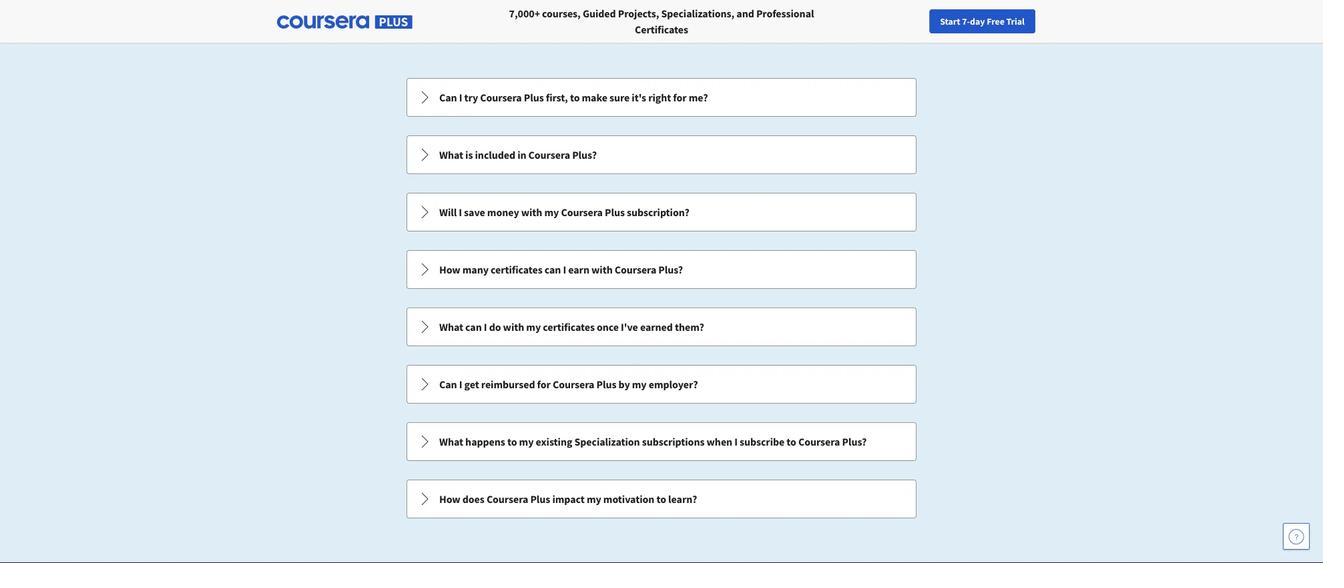 Task type: describe. For each thing, give the bounding box(es) containing it.
get
[[464, 378, 479, 391]]

find your new career link
[[1032, 13, 1129, 30]]

to left learn?
[[657, 493, 666, 506]]

help center image
[[1289, 529, 1305, 545]]

what for what can i do with my certificates once i've earned them?
[[439, 320, 463, 334]]

can i get reimbursed for coursera plus by my employer?
[[439, 378, 698, 391]]

2 vertical spatial plus?
[[842, 435, 867, 449]]

employer?
[[649, 378, 698, 391]]

i've
[[621, 320, 638, 334]]

7,000+
[[509, 7, 540, 20]]

earned
[[640, 320, 673, 334]]

what happens to my existing specialization subscriptions when i subscribe to coursera plus? button
[[407, 423, 916, 461]]

sure
[[610, 91, 630, 104]]

my for certificates
[[526, 320, 541, 334]]

coursera inside dropdown button
[[561, 206, 603, 219]]

asked
[[632, 9, 705, 46]]

my inside "what happens to my existing specialization subscriptions when i subscribe to coursera plus?" dropdown button
[[519, 435, 534, 449]]

find your new career
[[1039, 15, 1122, 27]]

subscriptions
[[642, 435, 705, 449]]

find
[[1039, 15, 1056, 27]]

what can i do with my certificates once i've earned them? button
[[407, 308, 916, 346]]

learn?
[[668, 493, 697, 506]]

0 vertical spatial plus?
[[572, 148, 597, 162]]

i inside "what happens to my existing specialization subscriptions when i subscribe to coursera plus?" dropdown button
[[735, 435, 738, 449]]

with for coursera
[[521, 206, 542, 219]]

included
[[475, 148, 515, 162]]

it's
[[632, 91, 646, 104]]

1 vertical spatial with
[[592, 263, 613, 276]]

day
[[970, 15, 985, 27]]

will i save money with my coursera plus subscription? button
[[407, 194, 916, 231]]

how for how does coursera plus impact my motivation to learn?
[[439, 493, 460, 506]]

7,000+ courses, guided projects, specializations, and professional certificates
[[509, 7, 814, 36]]

can i try coursera plus first, to make sure it's right for me? button
[[407, 79, 916, 116]]

can for can i try coursera plus first, to make sure it's right for me?
[[439, 91, 457, 104]]

frequently asked questions
[[489, 9, 834, 46]]

coursera plus image
[[277, 15, 413, 29]]

courses,
[[542, 7, 581, 20]]

what is included in coursera plus? button
[[407, 136, 916, 174]]

certificates
[[635, 23, 688, 36]]

what for what is included in coursera plus?
[[439, 148, 463, 162]]

in
[[518, 148, 526, 162]]

plus left first,
[[524, 91, 544, 104]]

first,
[[546, 91, 568, 104]]

specialization
[[574, 435, 640, 449]]

i inside what can i do with my certificates once i've earned them? dropdown button
[[484, 320, 487, 334]]

i inside will i save money with my coursera plus subscription? dropdown button
[[459, 206, 462, 219]]

i inside can i get reimbursed for coursera plus by my employer? dropdown button
[[459, 378, 462, 391]]

trial
[[1006, 15, 1025, 27]]

my for motivation
[[587, 493, 601, 506]]

i inside how many certificates can i earn with coursera plus? dropdown button
[[563, 263, 566, 276]]

reimbursed
[[481, 378, 535, 391]]

motivation
[[603, 493, 655, 506]]

plus left by
[[597, 378, 616, 391]]

what for what happens to my existing specialization subscriptions when i subscribe to coursera plus?
[[439, 435, 463, 449]]

to right happens
[[507, 435, 517, 449]]

1 vertical spatial plus?
[[659, 263, 683, 276]]

start 7-day free trial
[[940, 15, 1025, 27]]

try
[[464, 91, 478, 104]]

career
[[1097, 15, 1122, 27]]

will
[[439, 206, 457, 219]]

list containing can i try coursera plus first, to make sure it's right for me?
[[405, 77, 918, 520]]

how many certificates can i earn with coursera plus?
[[439, 263, 683, 276]]

coursera right try
[[480, 91, 522, 104]]

how does coursera plus impact my motivation to learn?
[[439, 493, 697, 506]]

me?
[[689, 91, 708, 104]]

subscription?
[[627, 206, 690, 219]]

how many certificates can i earn with coursera plus? button
[[407, 251, 916, 288]]



Task type: locate. For each thing, give the bounding box(es) containing it.
can for can i get reimbursed for coursera plus by my employer?
[[439, 378, 457, 391]]

existing
[[536, 435, 572, 449]]

can
[[439, 91, 457, 104], [439, 378, 457, 391]]

1 horizontal spatial plus?
[[659, 263, 683, 276]]

coursera right the does
[[487, 493, 528, 506]]

to right subscribe
[[787, 435, 796, 449]]

new
[[1077, 15, 1095, 27]]

i
[[459, 91, 462, 104], [459, 206, 462, 219], [563, 263, 566, 276], [484, 320, 487, 334], [459, 378, 462, 391], [735, 435, 738, 449]]

certificates right many on the top of page
[[491, 263, 543, 276]]

1 vertical spatial for
[[537, 378, 551, 391]]

1 vertical spatial certificates
[[543, 320, 595, 334]]

how does coursera plus impact my motivation to learn? button
[[407, 481, 916, 518]]

right
[[648, 91, 671, 104]]

plus?
[[572, 148, 597, 162], [659, 263, 683, 276], [842, 435, 867, 449]]

2 how from the top
[[439, 493, 460, 506]]

coursera right in
[[529, 148, 570, 162]]

0 vertical spatial certificates
[[491, 263, 543, 276]]

None search field
[[184, 8, 504, 35]]

to right first,
[[570, 91, 580, 104]]

can inside what can i do with my certificates once i've earned them? dropdown button
[[465, 320, 482, 334]]

3 what from the top
[[439, 435, 463, 449]]

1 vertical spatial can
[[465, 320, 482, 334]]

i right will
[[459, 206, 462, 219]]

my
[[544, 206, 559, 219], [526, 320, 541, 334], [632, 378, 647, 391], [519, 435, 534, 449], [587, 493, 601, 506]]

my inside will i save money with my coursera plus subscription? dropdown button
[[544, 206, 559, 219]]

1 vertical spatial what
[[439, 320, 463, 334]]

coursera right subscribe
[[798, 435, 840, 449]]

2 vertical spatial what
[[439, 435, 463, 449]]

for
[[673, 91, 687, 104], [537, 378, 551, 391]]

my right 'money'
[[544, 206, 559, 219]]

i inside the 'can i try coursera plus first, to make sure it's right for me?' dropdown button
[[459, 91, 462, 104]]

coursera left by
[[553, 378, 594, 391]]

2 what from the top
[[439, 320, 463, 334]]

many
[[463, 263, 489, 276]]

certificates
[[491, 263, 543, 276], [543, 320, 595, 334]]

0 vertical spatial what
[[439, 148, 463, 162]]

what left do
[[439, 320, 463, 334]]

0 vertical spatial how
[[439, 263, 460, 276]]

how left the does
[[439, 493, 460, 506]]

0 vertical spatial can
[[545, 263, 561, 276]]

i left get
[[459, 378, 462, 391]]

what happens to my existing specialization subscriptions when i subscribe to coursera plus?
[[439, 435, 867, 449]]

what is included in coursera plus?
[[439, 148, 597, 162]]

happens
[[465, 435, 505, 449]]

1 what from the top
[[439, 148, 463, 162]]

2 horizontal spatial plus?
[[842, 435, 867, 449]]

0 vertical spatial can
[[439, 91, 457, 104]]

for left me?
[[673, 91, 687, 104]]

will i save money with my coursera plus subscription?
[[439, 206, 690, 219]]

can left do
[[465, 320, 482, 334]]

certificates left once
[[543, 320, 595, 334]]

my right do
[[526, 320, 541, 334]]

plus
[[524, 91, 544, 104], [605, 206, 625, 219], [597, 378, 616, 391], [530, 493, 550, 506]]

plus left impact at the left of the page
[[530, 493, 550, 506]]

i left do
[[484, 320, 487, 334]]

2 can from the top
[[439, 378, 457, 391]]

can left try
[[439, 91, 457, 104]]

7-
[[962, 15, 970, 27]]

i right "when"
[[735, 435, 738, 449]]

can inside how many certificates can i earn with coursera plus? dropdown button
[[545, 263, 561, 276]]

with right earn
[[592, 263, 613, 276]]

coursera right earn
[[615, 263, 656, 276]]

0 horizontal spatial can
[[465, 320, 482, 334]]

free
[[987, 15, 1005, 27]]

my inside can i get reimbursed for coursera plus by my employer? dropdown button
[[632, 378, 647, 391]]

can
[[545, 263, 561, 276], [465, 320, 482, 334]]

impact
[[552, 493, 585, 506]]

2 vertical spatial with
[[503, 320, 524, 334]]

my inside what can i do with my certificates once i've earned them? dropdown button
[[526, 320, 541, 334]]

0 horizontal spatial certificates
[[491, 263, 543, 276]]

my left existing
[[519, 435, 534, 449]]

does
[[463, 493, 485, 506]]

list
[[405, 77, 918, 520]]

specializations,
[[661, 7, 735, 20]]

1 vertical spatial can
[[439, 378, 457, 391]]

what
[[439, 148, 463, 162], [439, 320, 463, 334], [439, 435, 463, 449]]

by
[[619, 378, 630, 391]]

frequently
[[489, 9, 626, 46]]

can i get reimbursed for coursera plus by my employer? button
[[407, 366, 916, 403]]

0 vertical spatial for
[[673, 91, 687, 104]]

can left get
[[439, 378, 457, 391]]

earn
[[568, 263, 589, 276]]

how left many on the top of page
[[439, 263, 460, 276]]

professional
[[756, 7, 814, 20]]

can i try coursera plus first, to make sure it's right for me?
[[439, 91, 708, 104]]

my right by
[[632, 378, 647, 391]]

can left earn
[[545, 263, 561, 276]]

1 how from the top
[[439, 263, 460, 276]]

with
[[521, 206, 542, 219], [592, 263, 613, 276], [503, 320, 524, 334]]

save
[[464, 206, 485, 219]]

do
[[489, 320, 501, 334]]

them?
[[675, 320, 704, 334]]

to
[[570, 91, 580, 104], [507, 435, 517, 449], [787, 435, 796, 449], [657, 493, 666, 506]]

0 vertical spatial with
[[521, 206, 542, 219]]

0 horizontal spatial plus?
[[572, 148, 597, 162]]

1 can from the top
[[439, 91, 457, 104]]

with inside dropdown button
[[521, 206, 542, 219]]

start
[[940, 15, 960, 27]]

1 vertical spatial how
[[439, 493, 460, 506]]

and
[[737, 7, 754, 20]]

for right reimbursed
[[537, 378, 551, 391]]

money
[[487, 206, 519, 219]]

my right impact at the left of the page
[[587, 493, 601, 506]]

how for how many certificates can i earn with coursera plus?
[[439, 263, 460, 276]]

what can i do with my certificates once i've earned them?
[[439, 320, 704, 334]]

what left is
[[439, 148, 463, 162]]

1 horizontal spatial can
[[545, 263, 561, 276]]

i left try
[[459, 91, 462, 104]]

1 horizontal spatial certificates
[[543, 320, 595, 334]]

questions
[[711, 9, 834, 46]]

what left happens
[[439, 435, 463, 449]]

1 horizontal spatial for
[[673, 91, 687, 104]]

plus left subscription?
[[605, 206, 625, 219]]

how
[[439, 263, 460, 276], [439, 493, 460, 506]]

my for coursera
[[544, 206, 559, 219]]

with right 'money'
[[521, 206, 542, 219]]

projects,
[[618, 7, 659, 20]]

start 7-day free trial button
[[930, 9, 1035, 33]]

is
[[465, 148, 473, 162]]

i left earn
[[563, 263, 566, 276]]

when
[[707, 435, 732, 449]]

coursera up earn
[[561, 206, 603, 219]]

coursera
[[480, 91, 522, 104], [529, 148, 570, 162], [561, 206, 603, 219], [615, 263, 656, 276], [553, 378, 594, 391], [798, 435, 840, 449], [487, 493, 528, 506]]

your
[[1058, 15, 1075, 27]]

plus inside dropdown button
[[605, 206, 625, 219]]

0 horizontal spatial for
[[537, 378, 551, 391]]

guided
[[583, 7, 616, 20]]

subscribe
[[740, 435, 785, 449]]

my inside how does coursera plus impact my motivation to learn? dropdown button
[[587, 493, 601, 506]]

make
[[582, 91, 607, 104]]

with right do
[[503, 320, 524, 334]]

once
[[597, 320, 619, 334]]

with for certificates
[[503, 320, 524, 334]]



Task type: vqa. For each thing, say whether or not it's contained in the screenshot.
first Module from the top of the page
no



